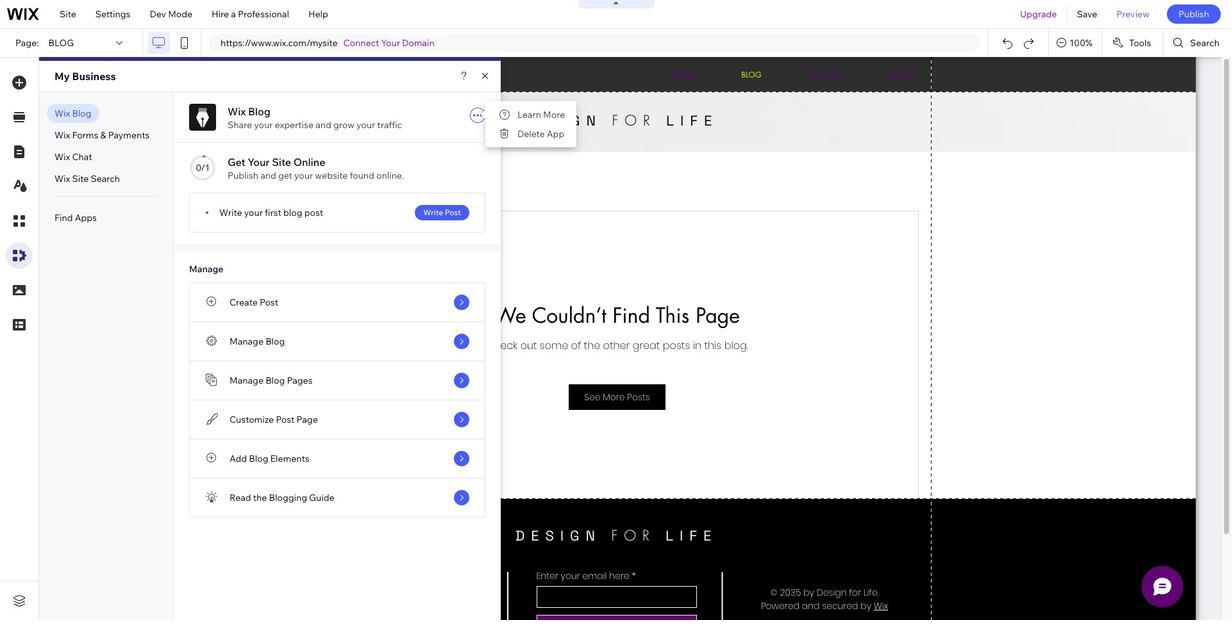 Task type: describe. For each thing, give the bounding box(es) containing it.
preview button
[[1107, 0, 1160, 28]]

my business
[[55, 70, 116, 83]]

learn more
[[518, 109, 565, 121]]

share
[[228, 119, 252, 131]]

found
[[350, 170, 375, 182]]

online
[[294, 156, 326, 169]]

blog for wix blog
[[72, 108, 91, 119]]

dev
[[150, 8, 166, 20]]

customize post page
[[230, 414, 318, 426]]

chat
[[72, 151, 92, 163]]

online.
[[377, 170, 404, 182]]

hire
[[212, 8, 229, 20]]

a
[[231, 8, 236, 20]]

100%
[[1070, 37, 1093, 49]]

your inside get your site online publish and get your website found online.
[[248, 156, 270, 169]]

delete app
[[518, 128, 565, 140]]

delete
[[518, 128, 545, 140]]

page
[[297, 414, 318, 426]]

wix blog image
[[189, 104, 216, 131]]

expertise
[[275, 119, 314, 131]]

get
[[278, 170, 292, 182]]

0/1
[[196, 162, 210, 174]]

manage blog
[[230, 336, 285, 348]]

settings
[[95, 8, 131, 20]]

wix for wix site search
[[55, 173, 70, 185]]

search button
[[1164, 29, 1232, 57]]

get your site online publish and get your website found online.
[[228, 156, 404, 182]]

wix for wix forms & payments
[[55, 130, 70, 141]]

add blog elements
[[230, 454, 310, 465]]

blogging
[[269, 493, 307, 504]]

your right share
[[254, 119, 273, 131]]

0/1 progress bar
[[189, 155, 216, 182]]

write post
[[423, 208, 461, 217]]

add
[[230, 454, 247, 465]]

create
[[230, 297, 258, 309]]

your inside get your site online publish and get your website found online.
[[294, 170, 313, 182]]

write for write your first blog post
[[219, 207, 242, 219]]

connect
[[344, 37, 379, 49]]

traffic
[[377, 119, 402, 131]]

publish inside button
[[1179, 8, 1210, 20]]

wix blog share your expertise and grow your traffic
[[228, 105, 402, 131]]

post for customize
[[276, 414, 295, 426]]

forms
[[72, 130, 98, 141]]

search inside button
[[1191, 37, 1220, 49]]

2 vertical spatial site
[[72, 173, 89, 185]]

publish inside get your site online publish and get your website found online.
[[228, 170, 259, 182]]

wix chat
[[55, 151, 92, 163]]

tools button
[[1103, 29, 1163, 57]]

elements
[[270, 454, 310, 465]]

save
[[1077, 8, 1098, 20]]

professional
[[238, 8, 289, 20]]

100% button
[[1050, 29, 1102, 57]]

read
[[230, 493, 251, 504]]

business
[[72, 70, 116, 83]]

customize
[[230, 414, 274, 426]]

0 vertical spatial site
[[60, 8, 76, 20]]

blog for wix blog share your expertise and grow your traffic
[[248, 105, 271, 118]]

tools
[[1130, 37, 1152, 49]]

save button
[[1068, 0, 1107, 28]]

help
[[308, 8, 328, 20]]

the
[[253, 493, 267, 504]]

https://www.wix.com/mysite
[[221, 37, 338, 49]]

dev mode
[[150, 8, 192, 20]]

pages
[[287, 375, 313, 387]]

wix for wix chat
[[55, 151, 70, 163]]

manage for manage
[[189, 264, 224, 275]]

post for create
[[260, 297, 278, 309]]

blog for add blog elements
[[249, 454, 268, 465]]



Task type: locate. For each thing, give the bounding box(es) containing it.
blog inside wix blog share your expertise and grow your traffic
[[248, 105, 271, 118]]

blog
[[284, 207, 302, 219]]

read the blogging guide
[[230, 493, 335, 504]]

0 horizontal spatial your
[[248, 156, 270, 169]]

blog for manage blog
[[266, 336, 285, 348]]

0 horizontal spatial search
[[91, 173, 120, 185]]

site down the chat
[[72, 173, 89, 185]]

wix up share
[[228, 105, 246, 118]]

1 vertical spatial and
[[261, 170, 276, 182]]

1 horizontal spatial and
[[316, 119, 332, 131]]

1 vertical spatial search
[[91, 173, 120, 185]]

more
[[543, 109, 565, 121]]

2 vertical spatial post
[[276, 414, 295, 426]]

learn
[[518, 109, 541, 121]]

blog right add on the bottom of page
[[249, 454, 268, 465]]

write your first blog post
[[219, 207, 323, 219]]

and left get
[[261, 170, 276, 182]]

write for write post
[[423, 208, 443, 217]]

hire a professional
[[212, 8, 289, 20]]

post
[[445, 208, 461, 217], [260, 297, 278, 309], [276, 414, 295, 426]]

and left grow
[[316, 119, 332, 131]]

manage for manage blog pages
[[230, 375, 264, 387]]

0 vertical spatial and
[[316, 119, 332, 131]]

site inside get your site online publish and get your website found online.
[[272, 156, 291, 169]]

0 horizontal spatial publish
[[228, 170, 259, 182]]

0 vertical spatial manage
[[189, 264, 224, 275]]

1 vertical spatial publish
[[228, 170, 259, 182]]

1 vertical spatial manage
[[230, 336, 264, 348]]

wix for wix blog
[[55, 108, 70, 119]]

0 horizontal spatial write
[[219, 207, 242, 219]]

https://www.wix.com/mysite connect your domain
[[221, 37, 435, 49]]

wix left forms
[[55, 130, 70, 141]]

wix down the my
[[55, 108, 70, 119]]

post for write
[[445, 208, 461, 217]]

1 vertical spatial post
[[260, 297, 278, 309]]

0 vertical spatial post
[[445, 208, 461, 217]]

mode
[[168, 8, 192, 20]]

find apps
[[55, 212, 97, 224]]

and inside get your site online publish and get your website found online.
[[261, 170, 276, 182]]

write post button
[[415, 205, 470, 221]]

and
[[316, 119, 332, 131], [261, 170, 276, 182]]

preview
[[1117, 8, 1150, 20]]

app
[[547, 128, 565, 140]]

blog for manage blog pages
[[266, 375, 285, 387]]

manage for manage blog
[[230, 336, 264, 348]]

blog up forms
[[72, 108, 91, 119]]

wix site search
[[55, 173, 120, 185]]

get
[[228, 156, 246, 169]]

apps
[[75, 212, 97, 224]]

grow
[[334, 119, 355, 131]]

your down online on the top left of the page
[[294, 170, 313, 182]]

write inside button
[[423, 208, 443, 217]]

0 vertical spatial search
[[1191, 37, 1220, 49]]

website
[[315, 170, 348, 182]]

and for blog
[[316, 119, 332, 131]]

1 horizontal spatial search
[[1191, 37, 1220, 49]]

&
[[100, 130, 106, 141]]

and inside wix blog share your expertise and grow your traffic
[[316, 119, 332, 131]]

0 vertical spatial your
[[381, 37, 400, 49]]

1 horizontal spatial write
[[423, 208, 443, 217]]

upgrade
[[1021, 8, 1057, 20]]

post inside button
[[445, 208, 461, 217]]

site up the blog
[[60, 8, 76, 20]]

your right grow
[[357, 119, 375, 131]]

publish button
[[1167, 4, 1221, 24]]

manage blog pages
[[230, 375, 313, 387]]

wix for wix blog share your expertise and grow your traffic
[[228, 105, 246, 118]]

write
[[219, 207, 242, 219], [423, 208, 443, 217]]

search down 'publish' button
[[1191, 37, 1220, 49]]

wix left the chat
[[55, 151, 70, 163]]

1 vertical spatial site
[[272, 156, 291, 169]]

your
[[254, 119, 273, 131], [357, 119, 375, 131], [294, 170, 313, 182], [244, 207, 263, 219]]

wix inside wix blog share your expertise and grow your traffic
[[228, 105, 246, 118]]

and for your
[[261, 170, 276, 182]]

site
[[60, 8, 76, 20], [272, 156, 291, 169], [72, 173, 89, 185]]

site up get
[[272, 156, 291, 169]]

1 horizontal spatial publish
[[1179, 8, 1210, 20]]

your left the domain
[[381, 37, 400, 49]]

payments
[[108, 130, 150, 141]]

wix blog
[[55, 108, 91, 119]]

domain
[[402, 37, 435, 49]]

post
[[305, 207, 323, 219]]

guide
[[309, 493, 335, 504]]

my
[[55, 70, 70, 83]]

blog
[[48, 37, 74, 49]]

2 vertical spatial manage
[[230, 375, 264, 387]]

wix forms & payments
[[55, 130, 150, 141]]

create post
[[230, 297, 278, 309]]

blog up manage blog pages
[[266, 336, 285, 348]]

1 vertical spatial your
[[248, 156, 270, 169]]

blog up share
[[248, 105, 271, 118]]

0 vertical spatial publish
[[1179, 8, 1210, 20]]

publish up search button
[[1179, 8, 1210, 20]]

your left first on the left top
[[244, 207, 263, 219]]

your
[[381, 37, 400, 49], [248, 156, 270, 169]]

blog left pages in the bottom of the page
[[266, 375, 285, 387]]

manage
[[189, 264, 224, 275], [230, 336, 264, 348], [230, 375, 264, 387]]

1 horizontal spatial your
[[381, 37, 400, 49]]

publish down get
[[228, 170, 259, 182]]

wix down wix chat
[[55, 173, 70, 185]]

wix
[[228, 105, 246, 118], [55, 108, 70, 119], [55, 130, 70, 141], [55, 151, 70, 163], [55, 173, 70, 185]]

search down the chat
[[91, 173, 120, 185]]

your right get
[[248, 156, 270, 169]]

find
[[55, 212, 73, 224]]

0 horizontal spatial and
[[261, 170, 276, 182]]

publish
[[1179, 8, 1210, 20], [228, 170, 259, 182]]

search
[[1191, 37, 1220, 49], [91, 173, 120, 185]]

blog
[[248, 105, 271, 118], [72, 108, 91, 119], [266, 336, 285, 348], [266, 375, 285, 387], [249, 454, 268, 465]]

first
[[265, 207, 282, 219]]



Task type: vqa. For each thing, say whether or not it's contained in the screenshot.
the Blog related to Manage Blog
yes



